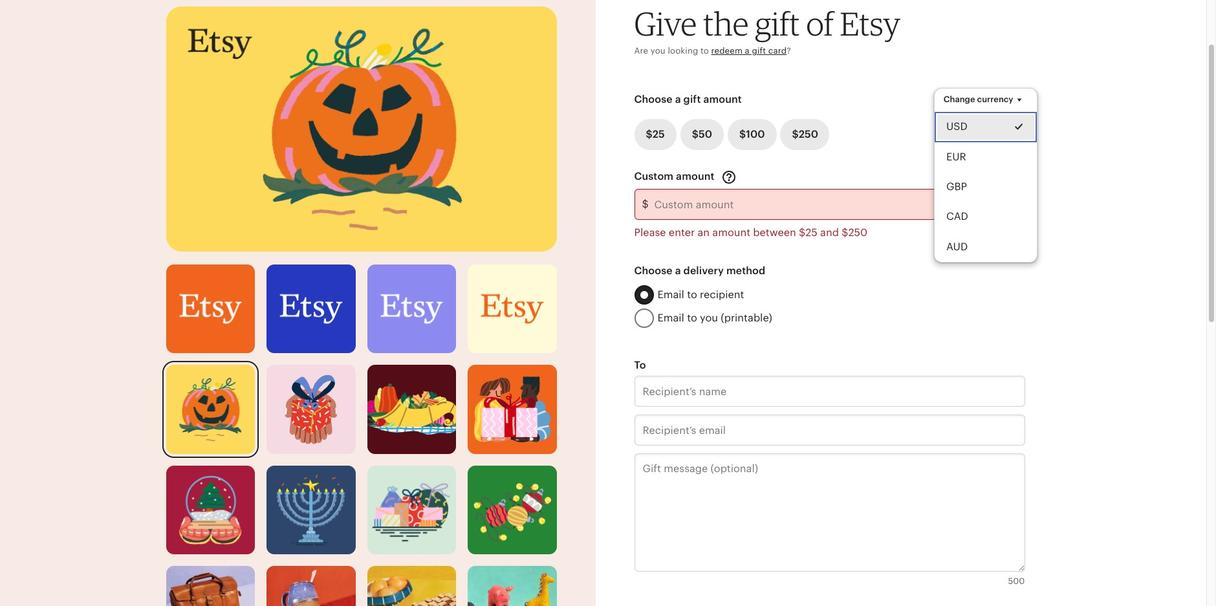 Task type: vqa. For each thing, say whether or not it's contained in the screenshot.
collar in the Multiple Colour Velvet Personalise Dog Collar Leash Set with Bow,Green+White+Blue,Engraved Pet Name Plate Metal Buckle,Wedding Puppy Gift
no



Task type: locate. For each thing, give the bounding box(es) containing it.
choose down are
[[635, 93, 673, 105]]

usd button
[[935, 112, 1037, 142]]

$250 right and
[[842, 227, 868, 239]]

you right are
[[651, 46, 666, 55]]

Recipient's email email field
[[635, 415, 1026, 446]]

illustration of hands cradling a snow globe with a green christmas tree and falling snow against a maroon red background with a small etsy logo in white font in the top left corner.. image
[[166, 466, 255, 555]]

500
[[1009, 577, 1026, 587]]

method
[[727, 265, 766, 277]]

1 horizontal spatial $250
[[842, 227, 868, 239]]

email down email to recipient
[[658, 312, 685, 324]]

2 email from the top
[[658, 312, 685, 324]]

1 vertical spatial illustration of an orange pumpkin with a carved face on a bed of green with a yellow background and a small etsy logo in the top left corner in black font image
[[166, 365, 255, 454]]

illustration of an assortment of multicolored wrapped presents with a light pastel green background and a small etsy logo in white font in the top left corner image
[[367, 466, 456, 555]]

2 illustration of an orange pumpkin with a carved face on a bed of green with a yellow background and a small etsy logo in the top left corner in black font image from the top
[[166, 365, 255, 454]]

amount for an
[[713, 227, 751, 239]]

looking
[[668, 46, 699, 55]]

you down email to recipient
[[700, 312, 718, 324]]

currency
[[978, 94, 1014, 104]]

1 vertical spatial choose
[[635, 265, 673, 277]]

gift up card
[[755, 4, 800, 43]]

$25
[[646, 128, 665, 140], [799, 227, 818, 239]]

you
[[651, 46, 666, 55], [700, 312, 718, 324]]

1 choose from the top
[[635, 93, 673, 105]]

0 vertical spatial a
[[745, 46, 750, 55]]

eur
[[947, 150, 967, 163]]

email
[[658, 289, 685, 301], [658, 312, 685, 324]]

recipient
[[700, 289, 745, 301]]

2 choose from the top
[[635, 265, 673, 277]]

to down choose a delivery method
[[687, 289, 698, 301]]

0 vertical spatial gift
[[755, 4, 800, 43]]

amount right an
[[713, 227, 751, 239]]

0 horizontal spatial $250
[[793, 128, 819, 140]]

0 horizontal spatial $25
[[646, 128, 665, 140]]

$25 left and
[[799, 227, 818, 239]]

menu
[[934, 88, 1038, 263]]

choose for choose a gift amount
[[635, 93, 673, 105]]

1 horizontal spatial you
[[700, 312, 718, 324]]

0 vertical spatial you
[[651, 46, 666, 55]]

1 vertical spatial to
[[687, 289, 698, 301]]

delivery
[[684, 265, 724, 277]]

2 vertical spatial gift
[[684, 93, 701, 105]]

1 vertical spatial $250
[[842, 227, 868, 239]]

0 vertical spatial amount
[[704, 93, 742, 105]]

usd
[[947, 120, 968, 133]]

eur button
[[935, 142, 1037, 172]]

a left delivery
[[675, 265, 681, 277]]

gift for of
[[755, 4, 800, 43]]

1 vertical spatial $25
[[799, 227, 818, 239]]

are
[[635, 46, 649, 55]]

0 vertical spatial $250
[[793, 128, 819, 140]]

2 vertical spatial a
[[675, 265, 681, 277]]

change currency button
[[934, 88, 1035, 111]]

Custom amount number field
[[635, 189, 1026, 220]]

1 horizontal spatial $25
[[799, 227, 818, 239]]

email to you (printable)
[[658, 312, 773, 324]]

a inside give the gift of etsy are you looking to redeem a gift card ?
[[745, 46, 750, 55]]

2 vertical spatial to
[[687, 312, 698, 324]]

1 vertical spatial email
[[658, 312, 685, 324]]

1 vertical spatial a
[[675, 93, 681, 105]]

amount right custom
[[676, 170, 715, 183]]

illustration of an assortment of 3 sphere ornaments with red and golden yellow colors and a string of lights running through them on a green background with a small etsy logo in white font in the top left corner image
[[468, 466, 557, 555]]

0 horizontal spatial you
[[651, 46, 666, 55]]

Recipient's name text field
[[635, 376, 1026, 407]]

choose a gift amount
[[635, 93, 742, 105]]

0 vertical spatial $25
[[646, 128, 665, 140]]

etsy logo with orange font on a lavender background image
[[367, 265, 456, 354]]

give
[[635, 4, 697, 43]]

gift left card
[[752, 46, 766, 55]]

email down choose a delivery method
[[658, 289, 685, 301]]

illustration of an orange pumpkin with a carved face on a bed of green with a yellow background and a small etsy logo in the top left corner in black font image
[[166, 7, 557, 252], [166, 365, 255, 454]]

gbp button
[[935, 172, 1037, 202]]

gift up $50
[[684, 93, 701, 105]]

$250
[[793, 128, 819, 140], [842, 227, 868, 239]]

choose down please
[[635, 265, 673, 277]]

choose
[[635, 93, 673, 105], [635, 265, 673, 277]]

2 vertical spatial amount
[[713, 227, 751, 239]]

0 vertical spatial to
[[701, 46, 709, 55]]

0 vertical spatial email
[[658, 289, 685, 301]]

1 vertical spatial you
[[700, 312, 718, 324]]

to right looking
[[701, 46, 709, 55]]

0 vertical spatial choose
[[635, 93, 673, 105]]

gift for amount
[[684, 93, 701, 105]]

redeem a gift card link
[[712, 46, 787, 55]]

amount up $50
[[704, 93, 742, 105]]

an
[[698, 227, 710, 239]]

cad button
[[935, 202, 1037, 232]]

aud
[[947, 241, 968, 253]]

amount for gift
[[704, 93, 742, 105]]

a
[[745, 46, 750, 55], [675, 93, 681, 105], [675, 265, 681, 277]]

a down looking
[[675, 93, 681, 105]]

$250 right $100
[[793, 128, 819, 140]]

etsy logo with white font on a cream background image
[[468, 265, 557, 354]]

to
[[701, 46, 709, 55], [687, 289, 698, 301], [687, 312, 698, 324]]

etsy logo with white font on an orange background image
[[166, 265, 255, 354]]

gift
[[755, 4, 800, 43], [752, 46, 766, 55], [684, 93, 701, 105]]

email for email to recipient
[[658, 289, 685, 301]]

gbp
[[947, 180, 968, 193]]

custom amount
[[635, 170, 718, 183]]

to down email to recipient
[[687, 312, 698, 324]]

0 vertical spatial illustration of an orange pumpkin with a carved face on a bed of green with a yellow background and a small etsy logo in the top left corner in black font image
[[166, 7, 557, 252]]

1 email from the top
[[658, 289, 685, 301]]

$25 up custom
[[646, 128, 665, 140]]

email to recipient
[[658, 289, 745, 301]]

amount
[[704, 93, 742, 105], [676, 170, 715, 183], [713, 227, 751, 239]]

illustration of lit menorah with a star as the center candle flame on a dark blue background with a small etsy logo in white font in the top left corner image
[[267, 466, 356, 555]]

a right redeem
[[745, 46, 750, 55]]



Task type: describe. For each thing, give the bounding box(es) containing it.
please
[[635, 227, 666, 239]]

to for you
[[687, 312, 698, 324]]

Gift message (optional) text field
[[635, 454, 1026, 572]]

of
[[807, 4, 834, 43]]

change
[[944, 94, 976, 104]]

change currency
[[944, 94, 1014, 104]]

you inside give the gift of etsy are you looking to redeem a gift card ?
[[651, 46, 666, 55]]

the
[[704, 4, 749, 43]]

1 vertical spatial amount
[[676, 170, 715, 183]]

a for choose a delivery method
[[675, 265, 681, 277]]

card
[[769, 46, 787, 55]]

email for email to you (printable)
[[658, 312, 685, 324]]

give the gift of etsy are you looking to redeem a gift card ?
[[635, 4, 901, 55]]

1 vertical spatial gift
[[752, 46, 766, 55]]

etsy
[[840, 4, 901, 43]]

?
[[787, 46, 791, 55]]

menu containing usd
[[934, 88, 1038, 263]]

$100
[[740, 128, 765, 140]]

cad
[[947, 211, 969, 223]]

a for choose a gift amount
[[675, 93, 681, 105]]

choose for choose a delivery method
[[635, 265, 673, 277]]

to for recipient
[[687, 289, 698, 301]]

enter
[[669, 227, 695, 239]]

1 illustration of an orange pumpkin with a carved face on a bed of green with a yellow background and a small etsy logo in the top left corner in black font image from the top
[[166, 7, 557, 252]]

to
[[635, 359, 646, 372]]

aud button
[[935, 232, 1037, 262]]

etsy logo with white font on a blue background image
[[267, 265, 356, 354]]

(printable)
[[721, 312, 773, 324]]

between
[[754, 227, 797, 239]]

redeem
[[712, 46, 743, 55]]

custom
[[635, 170, 674, 183]]

illustration of two open hands holding a small box wrapped in a red paper with white confetti design on a light pink background with and small etsy logo in the top left corner in black font image
[[267, 365, 356, 454]]

and
[[821, 227, 839, 239]]

choose a delivery method
[[635, 265, 766, 277]]

illustration of two people holding a large pink gift box with white zig zag stripes and a red and pink ribbon, on an orange background with a small etsy logo in white font in the top left corner image
[[468, 365, 557, 454]]

illustration of a yellow cornucopia sitting on a white tablecloth with turquoise checkers and overfilling with an orange gourd, yellow corn, pink grapes, as well as seasonal foliage floating behind. the background is burgundy with a small etsy logo in white font in the top left corner. image
[[367, 365, 456, 454]]

$50
[[692, 128, 713, 140]]

to inside give the gift of etsy are you looking to redeem a gift card ?
[[701, 46, 709, 55]]

please enter an amount between $25 and $250
[[635, 227, 868, 239]]



